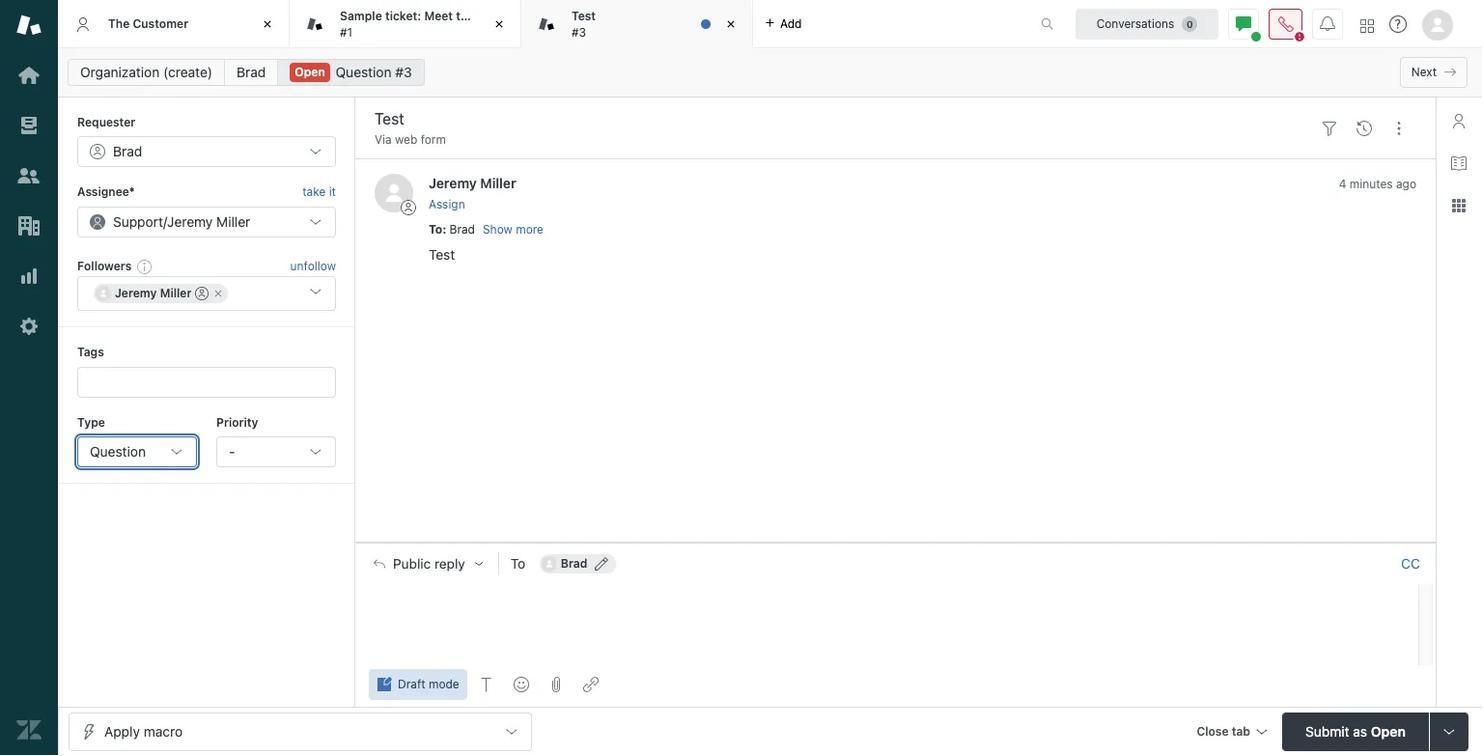 Task type: describe. For each thing, give the bounding box(es) containing it.
organizations image
[[16, 213, 42, 239]]

unfollow button
[[290, 258, 336, 275]]

klobrad84@gmail.com image
[[542, 556, 557, 571]]

brad inside secondary element
[[237, 64, 266, 80]]

ticket:
[[385, 9, 421, 23]]

tabs tab list
[[58, 0, 1021, 48]]

#3 for test #3
[[572, 25, 586, 39]]

jeremy miller option
[[94, 284, 228, 303]]

close tab
[[1197, 724, 1251, 738]]

close image
[[258, 14, 277, 34]]

draft
[[398, 677, 426, 691]]

Subject field
[[371, 107, 1309, 130]]

unfollow
[[290, 259, 336, 273]]

filter image
[[1322, 120, 1338, 136]]

remove image
[[213, 288, 224, 300]]

followers
[[77, 259, 132, 273]]

meet
[[424, 9, 453, 23]]

miller inside 'assignee*' element
[[216, 213, 250, 230]]

edit user image
[[595, 557, 609, 570]]

avatar image
[[375, 174, 413, 213]]

the
[[108, 16, 130, 31]]

open inside secondary element
[[295, 65, 325, 79]]

2 close image from the left
[[721, 14, 741, 34]]

brad inside to : brad show more test
[[450, 222, 475, 236]]

requester element
[[77, 137, 336, 167]]

take
[[302, 185, 326, 199]]

reply
[[435, 556, 465, 571]]

customer context image
[[1451, 113, 1467, 128]]

organization (create)
[[80, 64, 213, 80]]

question for question #3
[[336, 64, 392, 80]]

:
[[443, 222, 447, 236]]

close
[[1197, 724, 1229, 738]]

format text image
[[479, 677, 494, 692]]

4
[[1339, 177, 1347, 192]]

button displays agent's chat status as online. image
[[1236, 16, 1252, 31]]

add button
[[753, 0, 814, 47]]

tab containing test
[[521, 0, 753, 48]]

miller for jeremy miller
[[160, 286, 192, 301]]

4 minutes ago
[[1339, 177, 1417, 192]]

miller for jeremy miller assign
[[480, 175, 516, 192]]

assign button
[[429, 196, 465, 213]]

add attachment image
[[548, 677, 564, 692]]

macro
[[144, 723, 183, 739]]

hide composer image
[[888, 535, 903, 550]]

submit
[[1306, 723, 1350, 739]]

question button
[[77, 436, 197, 467]]

assignee* element
[[77, 206, 336, 237]]

organization
[[80, 64, 160, 80]]

zendesk image
[[16, 718, 42, 743]]

#3 for question #3
[[395, 64, 412, 80]]

as
[[1353, 723, 1368, 739]]

notifications image
[[1320, 16, 1336, 31]]

views image
[[16, 113, 42, 138]]

take it button
[[302, 183, 336, 203]]

sample ticket: meet the ticket #1
[[340, 9, 510, 39]]

customers image
[[16, 163, 42, 188]]

main element
[[0, 0, 58, 755]]

the customer tab
[[58, 0, 290, 48]]

assign
[[429, 197, 465, 211]]

jeremy miller
[[115, 286, 192, 301]]

via web form
[[375, 132, 446, 147]]

jeremy miller link
[[429, 175, 516, 192]]

public
[[393, 556, 431, 571]]

cc
[[1401, 555, 1420, 571]]

close tab button
[[1188, 712, 1275, 754]]

sample
[[340, 9, 382, 23]]

- button
[[216, 436, 336, 467]]

cc button
[[1401, 555, 1421, 572]]

displays possible ticket submission types image
[[1442, 724, 1457, 739]]

/
[[163, 213, 167, 230]]

ticket actions image
[[1392, 120, 1407, 136]]



Task type: locate. For each thing, give the bounding box(es) containing it.
events image
[[1357, 120, 1372, 136]]

jeremy inside jeremy miller option
[[115, 286, 157, 301]]

brad inside the requester element
[[113, 143, 142, 160]]

support
[[113, 213, 163, 230]]

the customer
[[108, 16, 188, 31]]

to
[[429, 222, 443, 236], [511, 555, 526, 571]]

0 vertical spatial open
[[295, 65, 325, 79]]

get started image
[[16, 63, 42, 88]]

knowledge image
[[1451, 155, 1467, 171]]

insert emojis image
[[514, 677, 529, 692]]

jeremy for jeremy miller assign
[[429, 175, 477, 192]]

to for to : brad show more test
[[429, 222, 443, 236]]

jeremy
[[429, 175, 477, 192], [167, 213, 213, 230], [115, 286, 157, 301]]

question #3
[[336, 64, 412, 80]]

0 vertical spatial miller
[[480, 175, 516, 192]]

public reply
[[393, 556, 465, 571]]

close image right the the
[[490, 14, 509, 34]]

draft mode
[[398, 677, 459, 691]]

1 tab from the left
[[290, 0, 521, 48]]

web
[[395, 132, 418, 147]]

1 horizontal spatial close image
[[721, 14, 741, 34]]

add link (cmd k) image
[[583, 677, 598, 692]]

conversations button
[[1076, 8, 1219, 39]]

draft mode button
[[369, 669, 467, 700]]

brad right klobrad84@gmail.com icon
[[561, 556, 588, 570]]

jeremy down info on adding followers 'image'
[[115, 286, 157, 301]]

to for to
[[511, 555, 526, 571]]

tab containing sample ticket: meet the ticket
[[290, 0, 521, 48]]

0 vertical spatial jeremy
[[429, 175, 477, 192]]

conversations
[[1097, 16, 1175, 30]]

0 vertical spatial #3
[[572, 25, 586, 39]]

#3 inside secondary element
[[395, 64, 412, 80]]

1 horizontal spatial to
[[511, 555, 526, 571]]

0 horizontal spatial open
[[295, 65, 325, 79]]

test #3
[[572, 9, 596, 39]]

to : brad show more test
[[429, 222, 544, 263]]

brad
[[237, 64, 266, 80], [113, 143, 142, 160], [450, 222, 475, 236], [561, 556, 588, 570]]

question
[[336, 64, 392, 80], [90, 443, 146, 460]]

get help image
[[1390, 15, 1407, 33]]

1 vertical spatial to
[[511, 555, 526, 571]]

admin image
[[16, 314, 42, 339]]

#3
[[572, 25, 586, 39], [395, 64, 412, 80]]

brad down requester
[[113, 143, 142, 160]]

question inside question popup button
[[90, 443, 146, 460]]

next
[[1412, 65, 1437, 79]]

1 vertical spatial #3
[[395, 64, 412, 80]]

to down assign button
[[429, 222, 443, 236]]

it
[[329, 185, 336, 199]]

jeremy right support
[[167, 213, 213, 230]]

2 horizontal spatial jeremy
[[429, 175, 477, 192]]

question inside secondary element
[[336, 64, 392, 80]]

2 vertical spatial miller
[[160, 286, 192, 301]]

miller up show
[[480, 175, 516, 192]]

add
[[780, 16, 802, 30]]

apply
[[104, 723, 140, 739]]

show more button
[[483, 221, 544, 239]]

apps image
[[1451, 198, 1467, 213]]

test
[[572, 9, 596, 23], [429, 246, 455, 263]]

open
[[295, 65, 325, 79], [1371, 723, 1406, 739]]

1 horizontal spatial jeremy
[[167, 213, 213, 230]]

ticket
[[478, 9, 510, 23]]

tags
[[77, 345, 104, 359]]

zendesk products image
[[1361, 19, 1374, 32]]

ago
[[1396, 177, 1417, 192]]

brad right : at left
[[450, 222, 475, 236]]

0 vertical spatial to
[[429, 222, 443, 236]]

2 tab from the left
[[521, 0, 753, 48]]

0 vertical spatial test
[[572, 9, 596, 23]]

organization (create) button
[[68, 59, 225, 86]]

reporting image
[[16, 264, 42, 289]]

question down #1
[[336, 64, 392, 80]]

jeremy miller assign
[[429, 175, 516, 211]]

user is an agent image
[[195, 287, 209, 301]]

close image
[[490, 14, 509, 34], [721, 14, 741, 34]]

priority
[[216, 415, 258, 429]]

1 horizontal spatial test
[[572, 9, 596, 23]]

1 horizontal spatial #3
[[572, 25, 586, 39]]

#1
[[340, 25, 353, 39]]

brad link
[[224, 59, 278, 86]]

1 vertical spatial question
[[90, 443, 146, 460]]

0 horizontal spatial close image
[[490, 14, 509, 34]]

jeremy up assign
[[429, 175, 477, 192]]

customer
[[133, 16, 188, 31]]

jeremy inside jeremy miller assign
[[429, 175, 477, 192]]

4 minutes ago text field
[[1339, 177, 1417, 192]]

miller left user is an agent image
[[160, 286, 192, 301]]

miller inside jeremy miller assign
[[480, 175, 516, 192]]

question down "type"
[[90, 443, 146, 460]]

2 vertical spatial jeremy
[[115, 286, 157, 301]]

1 vertical spatial jeremy
[[167, 213, 213, 230]]

millerjeremy500@gmail.com image
[[96, 286, 111, 301]]

test inside tabs tab list
[[572, 9, 596, 23]]

0 horizontal spatial to
[[429, 222, 443, 236]]

apply macro
[[104, 723, 183, 739]]

miller inside option
[[160, 286, 192, 301]]

more
[[516, 222, 544, 237]]

question for question
[[90, 443, 146, 460]]

tab
[[290, 0, 521, 48], [521, 0, 753, 48]]

test inside to : brad show more test
[[429, 246, 455, 263]]

submit as open
[[1306, 723, 1406, 739]]

0 horizontal spatial #3
[[395, 64, 412, 80]]

#3 inside test #3
[[572, 25, 586, 39]]

mode
[[429, 677, 459, 691]]

minutes
[[1350, 177, 1393, 192]]

info on adding followers image
[[137, 259, 153, 274]]

secondary element
[[58, 53, 1482, 92]]

the
[[456, 9, 475, 23]]

2 horizontal spatial miller
[[480, 175, 516, 192]]

test down : at left
[[429, 246, 455, 263]]

0 horizontal spatial test
[[429, 246, 455, 263]]

support / jeremy miller
[[113, 213, 250, 230]]

1 vertical spatial open
[[1371, 723, 1406, 739]]

form
[[421, 132, 446, 147]]

0 horizontal spatial miller
[[160, 286, 192, 301]]

0 horizontal spatial jeremy
[[115, 286, 157, 301]]

next button
[[1400, 57, 1468, 88]]

take it
[[302, 185, 336, 199]]

followers element
[[77, 276, 336, 311]]

open right as
[[1371, 723, 1406, 739]]

type
[[77, 415, 105, 429]]

-
[[229, 443, 235, 460]]

1 horizontal spatial open
[[1371, 723, 1406, 739]]

via
[[375, 132, 392, 147]]

miller
[[480, 175, 516, 192], [216, 213, 250, 230], [160, 286, 192, 301]]

tab
[[1232, 724, 1251, 738]]

1 horizontal spatial question
[[336, 64, 392, 80]]

1 horizontal spatial miller
[[216, 213, 250, 230]]

zendesk support image
[[16, 13, 42, 38]]

jeremy inside 'assignee*' element
[[167, 213, 213, 230]]

to left klobrad84@gmail.com icon
[[511, 555, 526, 571]]

requester
[[77, 115, 136, 129]]

1 vertical spatial test
[[429, 246, 455, 263]]

0 vertical spatial question
[[336, 64, 392, 80]]

assignee*
[[77, 185, 135, 199]]

brad down close icon
[[237, 64, 266, 80]]

show
[[483, 222, 513, 237]]

miller right '/'
[[216, 213, 250, 230]]

1 vertical spatial miller
[[216, 213, 250, 230]]

1 close image from the left
[[490, 14, 509, 34]]

to inside to : brad show more test
[[429, 222, 443, 236]]

open right brad link
[[295, 65, 325, 79]]

public reply button
[[356, 543, 498, 584]]

close image left add dropdown button
[[721, 14, 741, 34]]

0 horizontal spatial question
[[90, 443, 146, 460]]

(create)
[[163, 64, 213, 80]]

test right ticket
[[572, 9, 596, 23]]

jeremy for jeremy miller
[[115, 286, 157, 301]]



Task type: vqa. For each thing, say whether or not it's contained in the screenshot.
Name to the top
no



